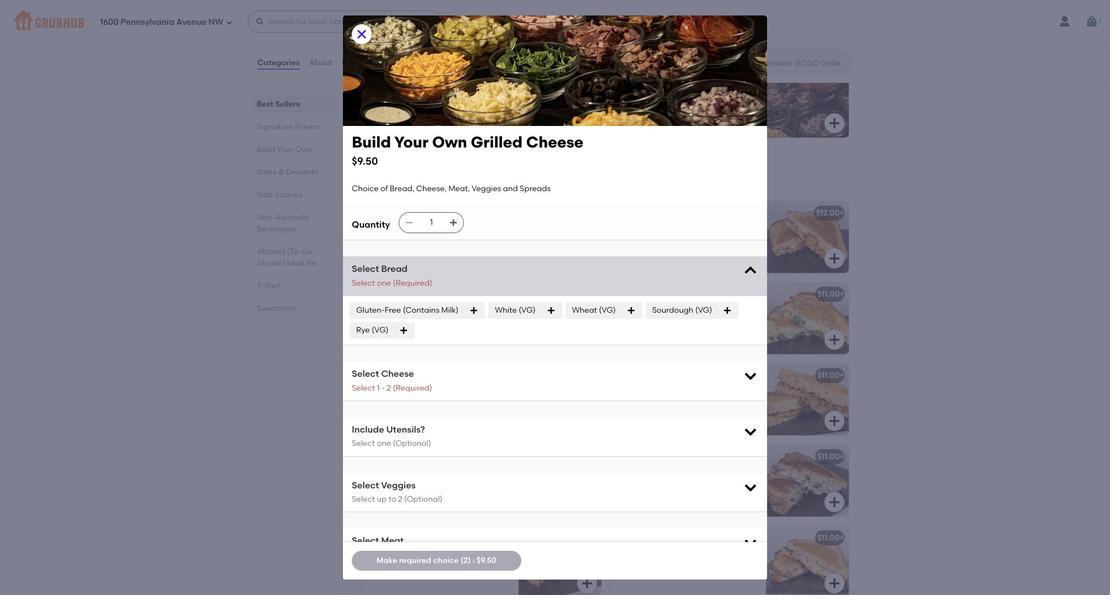 Task type: vqa. For each thing, say whether or not it's contained in the screenshot.
American Cheese, Diced Tomato, Bacon
yes



Task type: describe. For each thing, give the bounding box(es) containing it.
up
[[377, 495, 387, 504]]

desserts
[[286, 167, 318, 177]]

bacon
[[370, 235, 394, 244]]

swiss cheese, pastrami, sauekraut, mustard
[[370, 549, 502, 569]]

$11.00 + for mozzarella, feta cheese, spinach, tomato, diced red onion
[[570, 452, 597, 461]]

free
[[385, 305, 401, 315]]

build for build your own
[[257, 145, 275, 154]]

sweatshirt
[[257, 304, 296, 313]]

6 select from the top
[[352, 480, 379, 490]]

veggies inside "select veggies select up to 2 (optional)"
[[381, 480, 416, 490]]

basil,
[[726, 305, 745, 314]]

aioli
[[617, 490, 633, 499]]

best sellers tab
[[257, 98, 334, 110]]

sauces
[[275, 190, 302, 199]]

young american
[[370, 208, 432, 218]]

mozzarella,
[[370, 467, 411, 477]]

american cheese, diced tomato, bacon
[[370, 224, 495, 244]]

feta
[[413, 467, 430, 477]]

+ for mozzarella cheese, roasted mushrooms, spinach, truffle herb aioli
[[840, 452, 845, 461]]

melt,
[[589, 179, 605, 186]]

young
[[370, 208, 393, 218]]

one for utensils?
[[377, 439, 391, 448]]

0 horizontal spatial blue
[[399, 289, 415, 299]]

1 inside select cheese select 1 - 2 (required)
[[377, 383, 380, 393]]

sweatshirt tab
[[257, 303, 334, 314]]

cheddar for cajun
[[617, 386, 651, 396]]

1600 pennsylvania avenue nw
[[100, 17, 224, 27]]

white
[[495, 305, 517, 315]]

required
[[399, 556, 431, 565]]

cheese, inside mozzarella cheese, roasted mushrooms, spinach, truffle herb aioli
[[659, 467, 689, 477]]

cheese, inside cheddar and pepper jack cheese, cajun crunch (bell pepper, celery, onion) remoulade
[[719, 386, 749, 396]]

and left spreads
[[503, 184, 518, 193]]

spinach, inside mozzarella, feta cheese, spinach, tomato, diced red onion
[[464, 467, 497, 477]]

:
[[473, 556, 475, 565]]

(vg) for wheat (vg)
[[599, 305, 616, 315]]

goddess
[[642, 289, 676, 299]]

and inside the cheddar cheese, diced jalapeno, pulled pork, mac and chees, bbq sauce
[[433, 397, 448, 407]]

reuben image
[[519, 526, 602, 595]]

pennsylvania
[[121, 17, 174, 27]]

Input item quantity number field
[[420, 213, 444, 233]]

(vg) for rye (vg)
[[372, 325, 389, 335]]

pizza melt
[[617, 533, 655, 542]]

cup
[[423, 102, 439, 111]]

diced for jalapeno,
[[438, 386, 460, 396]]

famous
[[388, 179, 414, 186]]

bowl.
[[663, 179, 680, 186]]

1 button
[[1086, 12, 1102, 31]]

american inside the american cheese, diced tomato, bacon
[[370, 224, 406, 233]]

$11.00 for cheddar and pepper jack cheese, cajun crunch (bell pepper, celery, onion) remoulade
[[818, 371, 840, 380]]

southwest image
[[766, 201, 849, 273]]

& inside signature flavors gcdc's famous signature flavors: available as a grilled cheese, patty melt, or mac & cheese bowl.
[[630, 179, 635, 186]]

2 select from the top
[[352, 278, 375, 288]]

jack inside pepper jack cheese, chorizo crumble, pico de gallo, avocado crema
[[646, 224, 665, 233]]

pepper jack cheese, chorizo crumble, pico de gallo, avocado crema
[[617, 224, 741, 256]]

gluten-free (contains milk)
[[356, 305, 459, 315]]

ordered
[[381, 53, 411, 62]]

8 select from the top
[[352, 536, 379, 546]]

gcdc's
[[361, 179, 387, 186]]

3 select from the top
[[352, 369, 379, 379]]

sides & desserts
[[257, 167, 318, 177]]

build your own grilled cheese $9.50
[[352, 133, 584, 167]]

tomato, inside the american cheese, diced tomato, bacon
[[464, 224, 495, 233]]

build for build your own grilled cheese $9.50 +
[[619, 102, 638, 111]]

quantity
[[352, 219, 390, 230]]

pastrami,
[[424, 549, 459, 558]]

best for best sellers
[[257, 99, 273, 109]]

grubhub
[[424, 53, 457, 62]]

blue inside cheddar and blue cheese, buffalo crunch (diced carrot, celery, onion), ranch and hot sauce
[[422, 305, 438, 314]]

include
[[352, 424, 384, 435]]

cajun image
[[766, 363, 849, 435]]

1600
[[100, 17, 119, 27]]

7 select from the top
[[352, 495, 375, 504]]

$11.00 + for mozzarella cheese, spinach, basil, pesto
[[818, 289, 845, 299]]

and inside cheddar and pepper jack cheese, cajun crunch (bell pepper, celery, onion) remoulade
[[653, 386, 668, 396]]

make
[[377, 556, 397, 565]]

2 for veggies
[[398, 495, 403, 504]]

to
[[389, 495, 396, 504]]

tomato
[[371, 102, 400, 111]]

0 horizontal spatial buffalo
[[370, 289, 397, 299]]

0 vertical spatial american
[[395, 208, 432, 218]]

truffle herb
[[617, 452, 662, 461]]

white (vg)
[[495, 305, 536, 315]]

sauce inside cheddar and blue cheese, buffalo crunch (diced carrot, celery, onion), ranch and hot sauce
[[428, 327, 451, 337]]

(contains
[[403, 305, 440, 315]]

remoulade
[[643, 409, 686, 418]]

melt
[[639, 533, 655, 542]]

cheddar and pepper jack cheese, cajun crunch (bell pepper, celery, onion) remoulade
[[617, 386, 749, 418]]

cheddar cheese, diced jalapeno, pulled pork, mac and chees, bbq sauce
[[370, 386, 499, 418]]

signature flavors gcdc's famous signature flavors: available as a grilled cheese, patty melt, or mac & cheese bowl.
[[361, 163, 680, 186]]

nw
[[209, 17, 224, 27]]

(required) inside the select bread select one (required)
[[393, 278, 432, 288]]

sourdough
[[653, 305, 694, 315]]

select cheese select 1 - 2 (required)
[[352, 369, 432, 393]]

buffalo blue image
[[519, 282, 602, 354]]

main navigation navigation
[[0, 0, 1111, 43]]

grilled for build your own grilled cheese $9.50 +
[[678, 102, 703, 111]]

signature flavors tab
[[257, 121, 334, 133]]

utensils?
[[386, 424, 425, 435]]

as
[[505, 179, 513, 186]]

$12.00 +
[[817, 208, 845, 218]]

green
[[617, 289, 640, 299]]

(required) inside select cheese select 1 - 2 (required)
[[393, 383, 432, 393]]

most
[[361, 53, 379, 62]]

cheese, inside mozzarella, feta cheese, spinach, tomato, diced red onion
[[432, 467, 463, 477]]

$9.50 for build your own grilled cheese $9.50
[[352, 155, 378, 167]]

alcoholic
[[275, 213, 310, 222]]

mozzarella for truffle
[[617, 467, 657, 477]]

mediterranean image
[[519, 445, 602, 516]]

own for build your own grilled cheese $9.50
[[432, 133, 467, 151]]

mustard
[[370, 560, 401, 569]]

Search GCDC Grilled Cheese Bar search field
[[765, 58, 850, 69]]

cheese inside signature flavors gcdc's famous signature flavors: available as a grilled cheese, patty melt, or mac & cheese bowl.
[[637, 179, 661, 186]]

cheese, inside cheddar and blue cheese, buffalo crunch (diced carrot, celery, onion), ranch and hot sauce
[[440, 305, 470, 314]]

avocado
[[708, 235, 741, 244]]

side sauces tab
[[257, 189, 334, 201]]

reviews
[[342, 58, 373, 67]]

crunch inside cheddar and pepper jack cheese, cajun crunch (bell pepper, celery, onion) remoulade
[[642, 397, 669, 407]]

sides & desserts tab
[[257, 166, 334, 178]]

green goddess image
[[766, 282, 849, 354]]

and down (diced
[[396, 327, 411, 337]]

pizza
[[617, 533, 637, 542]]

or
[[606, 179, 613, 186]]

onion
[[443, 479, 465, 488]]

sellers for best sellers
[[275, 99, 300, 109]]

$12.00
[[817, 208, 840, 218]]

bread,
[[390, 184, 415, 193]]

de
[[672, 235, 682, 244]]

truffle inside mozzarella cheese, roasted mushrooms, spinach, truffle herb aioli
[[699, 479, 722, 488]]

grilled for build your own grilled cheese $9.50
[[471, 133, 523, 151]]

cheese, inside the american cheese, diced tomato, bacon
[[408, 224, 439, 233]]

choice
[[433, 556, 459, 565]]

t-
[[257, 281, 264, 291]]

rye (vg)
[[356, 325, 389, 335]]

(vg) for sourdough (vg)
[[696, 305, 712, 315]]



Task type: locate. For each thing, give the bounding box(es) containing it.
2 vertical spatial signature
[[415, 179, 447, 186]]

own inside tab
[[295, 145, 313, 154]]

mozzarella cheese, spinach, basil, pesto
[[617, 305, 745, 326]]

own inside build your own grilled cheese $9.50 +
[[658, 102, 676, 111]]

cheddar for crunch
[[370, 305, 403, 314]]

(optional) inside "select veggies select up to 2 (optional)"
[[404, 495, 443, 504]]

mozzarella cheese, roasted mushrooms, spinach, truffle herb aioli
[[617, 467, 742, 499]]

1 vertical spatial grilled
[[471, 133, 523, 151]]

your inside build your own grilled cheese $9.50
[[395, 133, 429, 151]]

2 for cheese
[[387, 383, 391, 393]]

best for best sellers most ordered on grubhub
[[361, 37, 386, 51]]

1 vertical spatial pepper
[[670, 386, 697, 396]]

veggies down mozzarella,
[[381, 480, 416, 490]]

0 horizontal spatial truffle
[[617, 452, 641, 461]]

wheat (vg)
[[572, 305, 616, 315]]

select meat
[[352, 536, 404, 546]]

signature up famous at left
[[361, 163, 417, 177]]

1 horizontal spatial own
[[432, 133, 467, 151]]

celery, down milk)
[[452, 316, 476, 326]]

non-
[[257, 213, 275, 222]]

hot
[[412, 327, 426, 337]]

+ for swiss cheese, pastrami, sauekraut, mustard
[[592, 533, 597, 542]]

signature inside tab
[[257, 122, 293, 132]]

1 vertical spatial sauce
[[370, 409, 393, 418]]

include utensils? select one (optional)
[[352, 424, 431, 448]]

0 vertical spatial flavors
[[295, 122, 322, 132]]

1 horizontal spatial jack
[[698, 386, 717, 396]]

blue up carrot,
[[422, 305, 438, 314]]

mozzarella for green
[[617, 305, 657, 314]]

best up signature flavors
[[257, 99, 273, 109]]

0 vertical spatial spinach,
[[691, 305, 724, 314]]

crema
[[617, 246, 643, 256]]

mac right pork,
[[415, 397, 431, 407]]

chees,
[[450, 397, 476, 407]]

$9.50 inside build your own grilled cheese $9.50 +
[[619, 115, 639, 124]]

spinach, up onion
[[464, 467, 497, 477]]

pepper up the crumble,
[[617, 224, 644, 233]]

tab
[[257, 246, 334, 269]]

0 horizontal spatial &
[[279, 167, 284, 177]]

spinach, down roasted
[[664, 479, 697, 488]]

blue
[[399, 289, 415, 299], [422, 305, 438, 314]]

1 horizontal spatial sellers
[[389, 37, 428, 51]]

select up gluten-
[[352, 278, 375, 288]]

sellers for best sellers most ordered on grubhub
[[389, 37, 428, 51]]

1 horizontal spatial flavors
[[420, 163, 462, 177]]

shirt
[[264, 281, 281, 291]]

2 vertical spatial grilled
[[520, 179, 541, 186]]

make required choice (2) : $9.50
[[377, 556, 497, 565]]

on
[[412, 53, 422, 62]]

0 vertical spatial veggies
[[472, 184, 501, 193]]

0 horizontal spatial herb
[[643, 452, 662, 461]]

+ for cheddar and blue cheese, buffalo crunch (diced carrot, celery, onion), ranch and hot sauce
[[592, 289, 597, 299]]

and up remoulade
[[653, 386, 668, 396]]

crunch up ranch
[[370, 316, 397, 326]]

cheddar
[[370, 305, 403, 314], [370, 386, 403, 396], [617, 386, 651, 396]]

buffalo up onion),
[[472, 305, 499, 314]]

patty
[[571, 179, 588, 186]]

your inside build your own grilled cheese $9.50 +
[[640, 102, 656, 111]]

cheddar inside cheddar and pepper jack cheese, cajun crunch (bell pepper, celery, onion) remoulade
[[617, 386, 651, 396]]

select bread select one (required)
[[352, 264, 432, 288]]

jack up pepper,
[[698, 386, 717, 396]]

1
[[1099, 16, 1102, 26], [377, 383, 380, 393]]

& right the or
[[630, 179, 635, 186]]

cheese, inside the cheddar cheese, diced jalapeno, pulled pork, mac and chees, bbq sauce
[[405, 386, 436, 396]]

$11.00 for mozzarella cheese, roasted mushrooms, spinach, truffle herb aioli
[[818, 452, 840, 461]]

1 horizontal spatial bbq
[[478, 397, 494, 407]]

and up (diced
[[405, 305, 420, 314]]

svg image
[[1086, 15, 1099, 28], [226, 19, 232, 26], [581, 117, 594, 130], [828, 117, 842, 130], [405, 218, 414, 227], [449, 218, 458, 227], [743, 263, 759, 279], [470, 306, 479, 315], [547, 306, 556, 315], [724, 306, 732, 315], [828, 333, 842, 346], [581, 414, 594, 428], [743, 479, 759, 495], [828, 577, 842, 590]]

signature for signature flavors
[[257, 122, 293, 132]]

diced inside mozzarella, feta cheese, spinach, tomato, diced red onion
[[402, 479, 424, 488]]

diced down choice of bread, cheese, meat, veggies and spreads
[[441, 224, 463, 233]]

best sellers
[[257, 99, 300, 109]]

2 one from the top
[[377, 439, 391, 448]]

diced
[[441, 224, 463, 233], [438, 386, 460, 396], [402, 479, 424, 488]]

$11.00 + for cheddar and blue cheese, buffalo crunch (diced carrot, celery, onion), ranch and hot sauce
[[570, 289, 597, 299]]

0 horizontal spatial sellers
[[275, 99, 300, 109]]

bbq inside the cheddar cheese, diced jalapeno, pulled pork, mac and chees, bbq sauce
[[478, 397, 494, 407]]

$9.50 inside build your own grilled cheese $9.50
[[352, 155, 378, 167]]

sourdough (vg)
[[653, 305, 712, 315]]

mediterranean
[[370, 452, 426, 461]]

and
[[503, 184, 518, 193], [405, 305, 420, 314], [396, 327, 411, 337], [653, 386, 668, 396], [433, 397, 448, 407]]

sauekraut,
[[461, 549, 502, 558]]

1 select from the top
[[352, 264, 379, 274]]

(vg) right sourdough
[[696, 305, 712, 315]]

build for build your own grilled cheese $9.50
[[352, 133, 391, 151]]

1 vertical spatial best
[[257, 99, 273, 109]]

cheese, inside swiss cheese, pastrami, sauekraut, mustard
[[391, 549, 422, 558]]

about button
[[309, 43, 333, 83]]

flavors inside signature flavors gcdc's famous signature flavors: available as a grilled cheese, patty melt, or mac & cheese bowl.
[[420, 163, 462, 177]]

svg image inside main navigation navigation
[[256, 17, 264, 26]]

& right sides
[[279, 167, 284, 177]]

categories button
[[257, 43, 300, 83]]

(optional)
[[393, 439, 431, 448], [404, 495, 443, 504]]

cheddar and blue cheese, buffalo crunch (diced carrot, celery, onion), ranch and hot sauce
[[370, 305, 504, 337]]

build inside build your own grilled cheese $9.50 +
[[619, 102, 638, 111]]

diced inside the cheddar cheese, diced jalapeno, pulled pork, mac and chees, bbq sauce
[[438, 386, 460, 396]]

choice
[[352, 184, 379, 193]]

0 vertical spatial blue
[[399, 289, 415, 299]]

1 horizontal spatial herb
[[724, 479, 742, 488]]

2 mozzarella from the top
[[617, 467, 657, 477]]

available
[[474, 179, 504, 186]]

0 horizontal spatial tomato,
[[370, 479, 400, 488]]

1 vertical spatial (optional)
[[404, 495, 443, 504]]

mac inside the cheddar cheese, diced jalapeno, pulled pork, mac and chees, bbq sauce
[[415, 397, 431, 407]]

choice of bread, cheese, meat, veggies and spreads
[[352, 184, 551, 193]]

flavors:
[[448, 179, 472, 186]]

cheese inside build your own grilled cheese $9.50 +
[[705, 102, 733, 111]]

jack
[[646, 224, 665, 233], [698, 386, 717, 396]]

0 vertical spatial diced
[[441, 224, 463, 233]]

celery, right pepper,
[[720, 397, 744, 407]]

(vg) right rye at the bottom
[[372, 325, 389, 335]]

your inside build your own tab
[[277, 145, 294, 154]]

sellers up signature flavors
[[275, 99, 300, 109]]

2 horizontal spatial own
[[658, 102, 676, 111]]

spinach, left basil,
[[691, 305, 724, 314]]

1 vertical spatial jack
[[698, 386, 717, 396]]

0 vertical spatial mac
[[614, 179, 629, 186]]

flavors inside tab
[[295, 122, 322, 132]]

diced inside the american cheese, diced tomato, bacon
[[441, 224, 463, 233]]

1 vertical spatial buffalo
[[472, 305, 499, 314]]

$9.50
[[619, 115, 639, 124], [352, 155, 378, 167], [477, 556, 497, 565]]

pepper
[[617, 224, 644, 233], [670, 386, 697, 396]]

0 vertical spatial herb
[[643, 452, 662, 461]]

diced up chees, at the left of page
[[438, 386, 460, 396]]

pepper,
[[689, 397, 718, 407]]

celery,
[[452, 316, 476, 326], [720, 397, 744, 407]]

select veggies select up to 2 (optional)
[[352, 480, 443, 504]]

0 horizontal spatial best
[[257, 99, 273, 109]]

1 horizontal spatial truffle
[[699, 479, 722, 488]]

build your own tab
[[257, 144, 334, 155]]

flavors for signature flavors gcdc's famous signature flavors: available as a grilled cheese, patty melt, or mac & cheese bowl.
[[420, 163, 462, 177]]

bbq down jalapeno,
[[478, 397, 494, 407]]

select down include
[[352, 439, 375, 448]]

1 horizontal spatial &
[[630, 179, 635, 186]]

0 vertical spatial (required)
[[393, 278, 432, 288]]

pepper inside cheddar and pepper jack cheese, cajun crunch (bell pepper, celery, onion) remoulade
[[670, 386, 697, 396]]

$11.00
[[570, 289, 592, 299], [818, 289, 840, 299], [818, 371, 840, 380], [570, 452, 592, 461], [818, 452, 840, 461], [818, 533, 840, 542]]

$11.00 for mozzarella cheese, spinach, basil, pesto
[[818, 289, 840, 299]]

2 horizontal spatial build
[[619, 102, 638, 111]]

1 one from the top
[[377, 278, 391, 288]]

carrot,
[[425, 316, 450, 326]]

svg image
[[256, 17, 264, 26], [355, 28, 369, 41], [581, 252, 594, 265], [828, 252, 842, 265], [627, 306, 636, 315], [400, 326, 409, 335], [581, 333, 594, 346], [743, 368, 759, 383], [828, 414, 842, 428], [743, 424, 759, 439], [828, 495, 842, 509], [743, 535, 759, 551], [581, 577, 594, 590]]

jack up pico
[[646, 224, 665, 233]]

0 horizontal spatial flavors
[[295, 122, 322, 132]]

(vg) for white (vg)
[[519, 305, 536, 315]]

1 horizontal spatial best
[[361, 37, 386, 51]]

1 vertical spatial blue
[[422, 305, 438, 314]]

(vg) right white
[[519, 305, 536, 315]]

0 vertical spatial $9.50
[[619, 115, 639, 124]]

0 vertical spatial grilled
[[678, 102, 703, 111]]

2 vertical spatial diced
[[402, 479, 424, 488]]

your for build your own
[[277, 145, 294, 154]]

$13.00 +
[[569, 533, 597, 542]]

grilled inside build your own grilled cheese $9.50
[[471, 133, 523, 151]]

flavors
[[295, 122, 322, 132], [420, 163, 462, 177]]

1 horizontal spatial pepper
[[670, 386, 697, 396]]

(2)
[[461, 556, 471, 565]]

(optional) inside include utensils? select one (optional)
[[393, 439, 431, 448]]

0 vertical spatial jack
[[646, 224, 665, 233]]

cheddar down buffalo blue
[[370, 305, 403, 314]]

$4.00
[[371, 115, 392, 124]]

best inside tab
[[257, 99, 273, 109]]

svg image inside 1 button
[[1086, 15, 1099, 28]]

cheddar inside the cheddar cheese, diced jalapeno, pulled pork, mac and chees, bbq sauce
[[370, 386, 403, 396]]

(required) down bread
[[393, 278, 432, 288]]

grilled inside signature flavors gcdc's famous signature flavors: available as a grilled cheese, patty melt, or mac & cheese bowl.
[[520, 179, 541, 186]]

1 horizontal spatial 2
[[398, 495, 403, 504]]

1 horizontal spatial 1
[[1099, 16, 1102, 26]]

non-alcoholic beverages
[[257, 213, 310, 234]]

(optional) down utensils?
[[393, 439, 431, 448]]

grilled inside build your own grilled cheese $9.50 +
[[678, 102, 703, 111]]

0 vertical spatial sellers
[[389, 37, 428, 51]]

(vg) right wheat in the bottom right of the page
[[599, 305, 616, 315]]

select left bread
[[352, 264, 379, 274]]

0 vertical spatial truffle
[[617, 452, 641, 461]]

1 vertical spatial mac
[[415, 397, 431, 407]]

pico
[[654, 235, 670, 244]]

own for build your own
[[295, 145, 313, 154]]

select up swiss
[[352, 536, 379, 546]]

0 vertical spatial pepper
[[617, 224, 644, 233]]

cheese, inside pepper jack cheese, chorizo crumble, pico de gallo, avocado crema
[[667, 224, 697, 233]]

1 vertical spatial flavors
[[420, 163, 462, 177]]

1 inside 1 button
[[1099, 16, 1102, 26]]

herb inside mozzarella cheese, roasted mushrooms, spinach, truffle herb aioli
[[724, 479, 742, 488]]

one inside include utensils? select one (optional)
[[377, 439, 391, 448]]

0 vertical spatial (optional)
[[393, 439, 431, 448]]

mushrooms,
[[617, 479, 662, 488]]

a
[[514, 179, 519, 186]]

2 inside select cheese select 1 - 2 (required)
[[387, 383, 391, 393]]

and left chees, at the left of page
[[433, 397, 448, 407]]

5 select from the top
[[352, 439, 375, 448]]

+ for mozzarella, feta cheese, spinach, tomato, diced red onion
[[592, 452, 597, 461]]

2 inside "select veggies select up to 2 (optional)"
[[398, 495, 403, 504]]

$9.50 for make required choice (2) : $9.50
[[477, 556, 497, 565]]

reuben
[[370, 533, 399, 542]]

red
[[426, 479, 441, 488]]

own for build your own grilled cheese $9.50 +
[[658, 102, 676, 111]]

0 horizontal spatial 1
[[377, 383, 380, 393]]

2 right to
[[398, 495, 403, 504]]

1 vertical spatial one
[[377, 439, 391, 448]]

your for build your own grilled cheese $9.50 +
[[640, 102, 656, 111]]

american up bacon
[[370, 224, 406, 233]]

tomato, down meat,
[[464, 224, 495, 233]]

cheese inside select cheese select 1 - 2 (required)
[[381, 369, 414, 379]]

1 vertical spatial diced
[[438, 386, 460, 396]]

$9.50 for build your own grilled cheese $9.50 +
[[619, 115, 639, 124]]

sauce down carrot,
[[428, 327, 451, 337]]

build inside build your own tab
[[257, 145, 275, 154]]

1 vertical spatial tomato,
[[370, 479, 400, 488]]

(optional) down red
[[404, 495, 443, 504]]

(required) up pork,
[[393, 383, 432, 393]]

2 horizontal spatial your
[[640, 102, 656, 111]]

non-alcoholic beverages tab
[[257, 212, 334, 235]]

tomato soup cup $4.00
[[371, 102, 439, 124]]

1 vertical spatial veggies
[[381, 480, 416, 490]]

crunch up remoulade
[[642, 397, 669, 407]]

sellers inside tab
[[275, 99, 300, 109]]

0 vertical spatial sauce
[[428, 327, 451, 337]]

cheese
[[705, 102, 733, 111], [526, 133, 584, 151], [637, 179, 661, 186], [381, 369, 414, 379]]

2 (required) from the top
[[393, 383, 432, 393]]

pulled
[[370, 397, 393, 407]]

crunch inside cheddar and blue cheese, buffalo crunch (diced carrot, celery, onion), ranch and hot sauce
[[370, 316, 397, 326]]

1 (required) from the top
[[393, 278, 432, 288]]

flavors for signature flavors
[[295, 122, 322, 132]]

cheddar up cajun
[[617, 386, 651, 396]]

0 horizontal spatial your
[[277, 145, 294, 154]]

mac right the or
[[614, 179, 629, 186]]

sellers up on on the top left of page
[[389, 37, 428, 51]]

mozzarella up mushrooms,
[[617, 467, 657, 477]]

+ for cheddar and pepper jack cheese, cajun crunch (bell pepper, celery, onion) remoulade
[[840, 371, 845, 380]]

own inside build your own grilled cheese $9.50
[[432, 133, 467, 151]]

tomato, down mozzarella,
[[370, 479, 400, 488]]

cheddar for pork,
[[370, 386, 403, 396]]

celery, inside cheddar and pepper jack cheese, cajun crunch (bell pepper, celery, onion) remoulade
[[720, 397, 744, 407]]

pepper inside pepper jack cheese, chorizo crumble, pico de gallo, avocado crema
[[617, 224, 644, 233]]

1 vertical spatial &
[[630, 179, 635, 186]]

ranch
[[370, 327, 394, 337]]

select left -
[[352, 383, 375, 393]]

best inside best sellers most ordered on grubhub
[[361, 37, 386, 51]]

flavors up choice of bread, cheese, meat, veggies and spreads
[[420, 163, 462, 177]]

0 vertical spatial buffalo
[[370, 289, 397, 299]]

2 vertical spatial $9.50
[[477, 556, 497, 565]]

0 horizontal spatial pepper
[[617, 224, 644, 233]]

sellers inside best sellers most ordered on grubhub
[[389, 37, 428, 51]]

flavors down best sellers tab at the left
[[295, 122, 322, 132]]

sides
[[257, 167, 277, 177]]

1 horizontal spatial crunch
[[642, 397, 669, 407]]

crumble,
[[617, 235, 652, 244]]

0 horizontal spatial crunch
[[370, 316, 397, 326]]

buffalo inside cheddar and blue cheese, buffalo crunch (diced carrot, celery, onion), ranch and hot sauce
[[472, 305, 499, 314]]

1 vertical spatial truffle
[[699, 479, 722, 488]]

+ for mozzarella cheese, spinach, basil, pesto
[[840, 289, 845, 299]]

pepper up '(bell'
[[670, 386, 697, 396]]

0 horizontal spatial sauce
[[370, 409, 393, 418]]

best up most
[[361, 37, 386, 51]]

build
[[619, 102, 638, 111], [352, 133, 391, 151], [257, 145, 275, 154]]

bbq
[[370, 371, 386, 380], [478, 397, 494, 407]]

beverages
[[257, 224, 296, 234]]

sauce down pulled
[[370, 409, 393, 418]]

signature for signature flavors gcdc's famous signature flavors: available as a grilled cheese, patty melt, or mac & cheese bowl.
[[361, 163, 417, 177]]

one inside the select bread select one (required)
[[377, 278, 391, 288]]

signature down best sellers
[[257, 122, 293, 132]]

0 horizontal spatial veggies
[[381, 480, 416, 490]]

select inside include utensils? select one (optional)
[[352, 439, 375, 448]]

select up up
[[352, 480, 379, 490]]

chorizo
[[699, 224, 728, 233]]

young american image
[[519, 201, 602, 273]]

0 vertical spatial celery,
[[452, 316, 476, 326]]

1 horizontal spatial build
[[352, 133, 391, 151]]

build inside build your own grilled cheese $9.50
[[352, 133, 391, 151]]

0 horizontal spatial mac
[[415, 397, 431, 407]]

1 vertical spatial sellers
[[275, 99, 300, 109]]

diced down "feta"
[[402, 479, 424, 488]]

gluten-
[[356, 305, 385, 315]]

0 vertical spatial best
[[361, 37, 386, 51]]

diced for tomato,
[[441, 224, 463, 233]]

cajun
[[617, 397, 640, 407]]

side sauces
[[257, 190, 302, 199]]

wheat
[[572, 305, 597, 315]]

mozzarella, feta cheese, spinach, tomato, diced red onion
[[370, 467, 497, 488]]

tomato, inside mozzarella, feta cheese, spinach, tomato, diced red onion
[[370, 479, 400, 488]]

green goddess
[[617, 289, 676, 299]]

pizza melt image
[[766, 526, 849, 595]]

1 vertical spatial spinach,
[[464, 467, 497, 477]]

$11.00 for mozzarella, feta cheese, spinach, tomato, diced red onion
[[570, 452, 592, 461]]

1 horizontal spatial your
[[395, 133, 429, 151]]

cheese, inside signature flavors gcdc's famous signature flavors: available as a grilled cheese, patty melt, or mac & cheese bowl.
[[543, 179, 569, 186]]

t-shirt tab
[[257, 280, 334, 292]]

onion),
[[478, 316, 504, 326]]

sellers
[[389, 37, 428, 51], [275, 99, 300, 109]]

bread
[[381, 264, 408, 274]]

one for bread
[[377, 278, 391, 288]]

$11.00 +
[[570, 289, 597, 299], [818, 289, 845, 299], [818, 371, 845, 380], [570, 452, 597, 461], [818, 452, 845, 461], [818, 533, 845, 542]]

1 horizontal spatial blue
[[422, 305, 438, 314]]

1 mozzarella from the top
[[617, 305, 657, 314]]

1 vertical spatial crunch
[[642, 397, 669, 407]]

$11.00 for cheddar and blue cheese, buffalo crunch (diced carrot, celery, onion), ranch and hot sauce
[[570, 289, 592, 299]]

0 vertical spatial 2
[[387, 383, 391, 393]]

cheese, inside mozzarella cheese, spinach, basil, pesto
[[659, 305, 689, 314]]

select left up
[[352, 495, 375, 504]]

mozzarella inside mozzarella cheese, roasted mushrooms, spinach, truffle herb aioli
[[617, 467, 657, 477]]

truffle up mushrooms,
[[617, 452, 641, 461]]

2 vertical spatial spinach,
[[664, 479, 697, 488]]

jalapeno,
[[461, 386, 499, 396]]

0 horizontal spatial $9.50
[[352, 155, 378, 167]]

4 select from the top
[[352, 383, 375, 393]]

cheese inside build your own grilled cheese $9.50
[[526, 133, 584, 151]]

mozzarella up pesto
[[617, 305, 657, 314]]

sauce
[[428, 327, 451, 337], [370, 409, 393, 418]]

cheddar inside cheddar and blue cheese, buffalo crunch (diced carrot, celery, onion), ranch and hot sauce
[[370, 305, 403, 314]]

0 vertical spatial tomato,
[[464, 224, 495, 233]]

0 vertical spatial bbq
[[370, 371, 386, 380]]

cheddar up pulled
[[370, 386, 403, 396]]

& inside the sides & desserts tab
[[279, 167, 284, 177]]

mac inside signature flavors gcdc's famous signature flavors: available as a grilled cheese, patty melt, or mac & cheese bowl.
[[614, 179, 629, 186]]

0 vertical spatial mozzarella
[[617, 305, 657, 314]]

1 horizontal spatial sauce
[[428, 327, 451, 337]]

mozzarella inside mozzarella cheese, spinach, basil, pesto
[[617, 305, 657, 314]]

0 horizontal spatial celery,
[[452, 316, 476, 326]]

search icon image
[[749, 56, 762, 70]]

soup
[[402, 102, 421, 111]]

0 horizontal spatial bbq
[[370, 371, 386, 380]]

1 vertical spatial bbq
[[478, 397, 494, 407]]

bbq image
[[519, 363, 602, 435]]

one up buffalo blue
[[377, 278, 391, 288]]

1 vertical spatial american
[[370, 224, 406, 233]]

1 vertical spatial herb
[[724, 479, 742, 488]]

$11.00 + for cheddar and pepper jack cheese, cajun crunch (bell pepper, celery, onion) remoulade
[[818, 371, 845, 380]]

one up mediterranean
[[377, 439, 391, 448]]

truffle
[[617, 452, 641, 461], [699, 479, 722, 488]]

1 vertical spatial (required)
[[393, 383, 432, 393]]

2 right -
[[387, 383, 391, 393]]

1 horizontal spatial buffalo
[[472, 305, 499, 314]]

$11.00 + for mozzarella cheese, roasted mushrooms, spinach, truffle herb aioli
[[818, 452, 845, 461]]

your
[[640, 102, 656, 111], [395, 133, 429, 151], [277, 145, 294, 154]]

buffalo up free
[[370, 289, 397, 299]]

1 vertical spatial signature
[[361, 163, 417, 177]]

0 horizontal spatial own
[[295, 145, 313, 154]]

1 horizontal spatial veggies
[[472, 184, 501, 193]]

veggies left as
[[472, 184, 501, 193]]

bbq up -
[[370, 371, 386, 380]]

0 vertical spatial signature
[[257, 122, 293, 132]]

blue up gluten-free (contains milk)
[[399, 289, 415, 299]]

your for build your own grilled cheese $9.50
[[395, 133, 429, 151]]

0 vertical spatial 1
[[1099, 16, 1102, 26]]

1 vertical spatial $9.50
[[352, 155, 378, 167]]

truffle herb image
[[766, 445, 849, 516]]

jack inside cheddar and pepper jack cheese, cajun crunch (bell pepper, celery, onion) remoulade
[[698, 386, 717, 396]]

signature left meat,
[[415, 179, 447, 186]]

sauce inside the cheddar cheese, diced jalapeno, pulled pork, mac and chees, bbq sauce
[[370, 409, 393, 418]]

select up pulled
[[352, 369, 379, 379]]

american down the bread,
[[395, 208, 432, 218]]

celery, inside cheddar and blue cheese, buffalo crunch (diced carrot, celery, onion), ranch and hot sauce
[[452, 316, 476, 326]]

spinach, inside mozzarella cheese, spinach, basil, pesto
[[691, 305, 724, 314]]

milk)
[[442, 305, 459, 315]]

2 horizontal spatial $9.50
[[619, 115, 639, 124]]

spinach, inside mozzarella cheese, roasted mushrooms, spinach, truffle herb aioli
[[664, 479, 697, 488]]

0 vertical spatial crunch
[[370, 316, 397, 326]]

-
[[382, 383, 385, 393]]

+ inside build your own grilled cheese $9.50 +
[[639, 115, 643, 124]]

spinach,
[[691, 305, 724, 314], [464, 467, 497, 477], [664, 479, 697, 488]]

truffle down roasted
[[699, 479, 722, 488]]

1 horizontal spatial mac
[[614, 179, 629, 186]]



